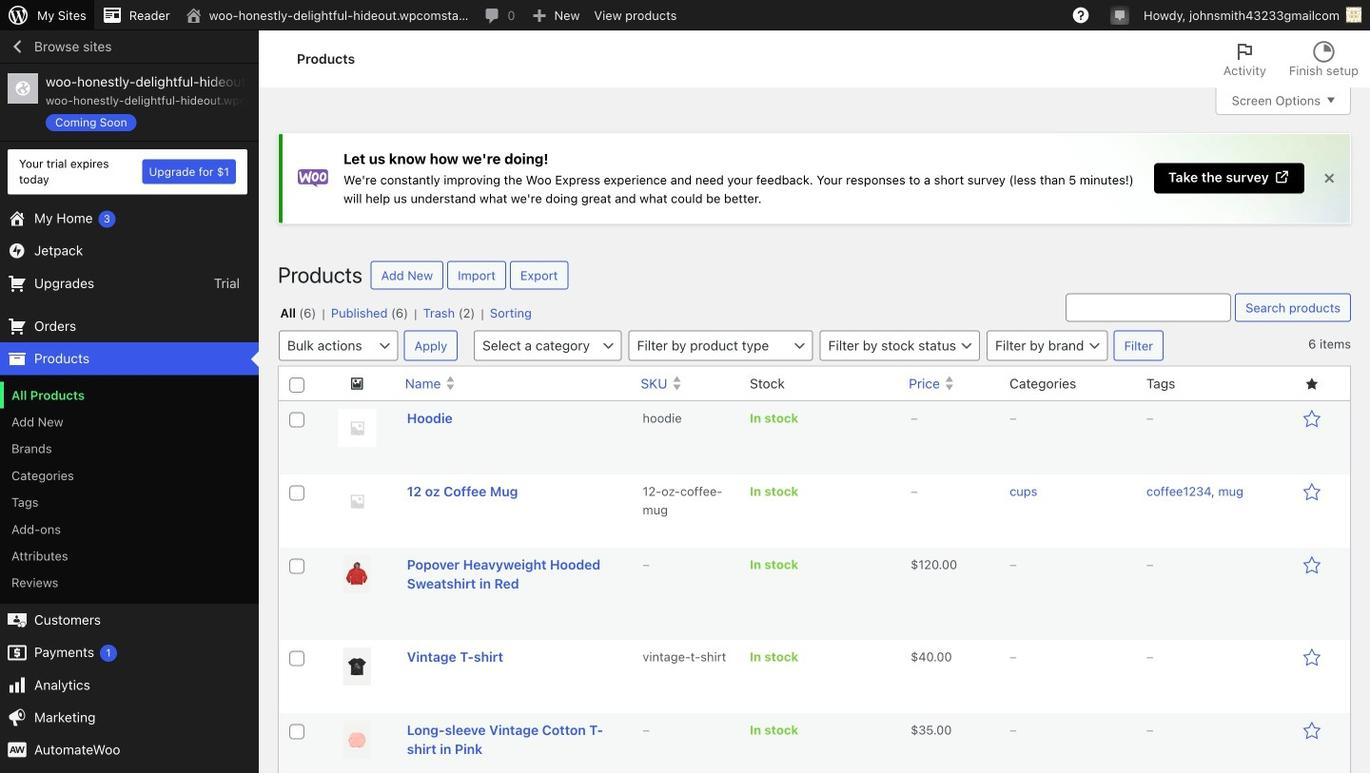 Task type: describe. For each thing, give the bounding box(es) containing it.
2 placeholder image from the top
[[338, 483, 376, 521]]

1 placeholder image from the top
[[338, 409, 376, 447]]



Task type: locate. For each thing, give the bounding box(es) containing it.
placeholder image
[[338, 409, 376, 447], [338, 483, 376, 521]]

take the survey image
[[1275, 169, 1291, 185]]

None checkbox
[[289, 378, 305, 393], [289, 559, 305, 575], [289, 652, 305, 667], [289, 725, 305, 740], [289, 378, 305, 393], [289, 559, 305, 575], [289, 652, 305, 667], [289, 725, 305, 740]]

tab list
[[1213, 30, 1371, 88]]

0 vertical spatial placeholder image
[[338, 409, 376, 447]]

1 vertical spatial placeholder image
[[338, 483, 376, 521]]

None checkbox
[[289, 413, 305, 428], [289, 486, 305, 501], [289, 413, 305, 428], [289, 486, 305, 501]]

None submit
[[1236, 293, 1352, 322], [404, 331, 458, 361], [1114, 331, 1164, 361], [1236, 293, 1352, 322], [404, 331, 458, 361], [1114, 331, 1164, 361]]

main menu navigation
[[0, 30, 259, 774]]

toolbar navigation
[[0, 0, 1371, 34]]

None search field
[[1066, 293, 1232, 322]]

notification image
[[1113, 7, 1128, 22]]



Task type: vqa. For each thing, say whether or not it's contained in the screenshot.
middle Navigation
no



